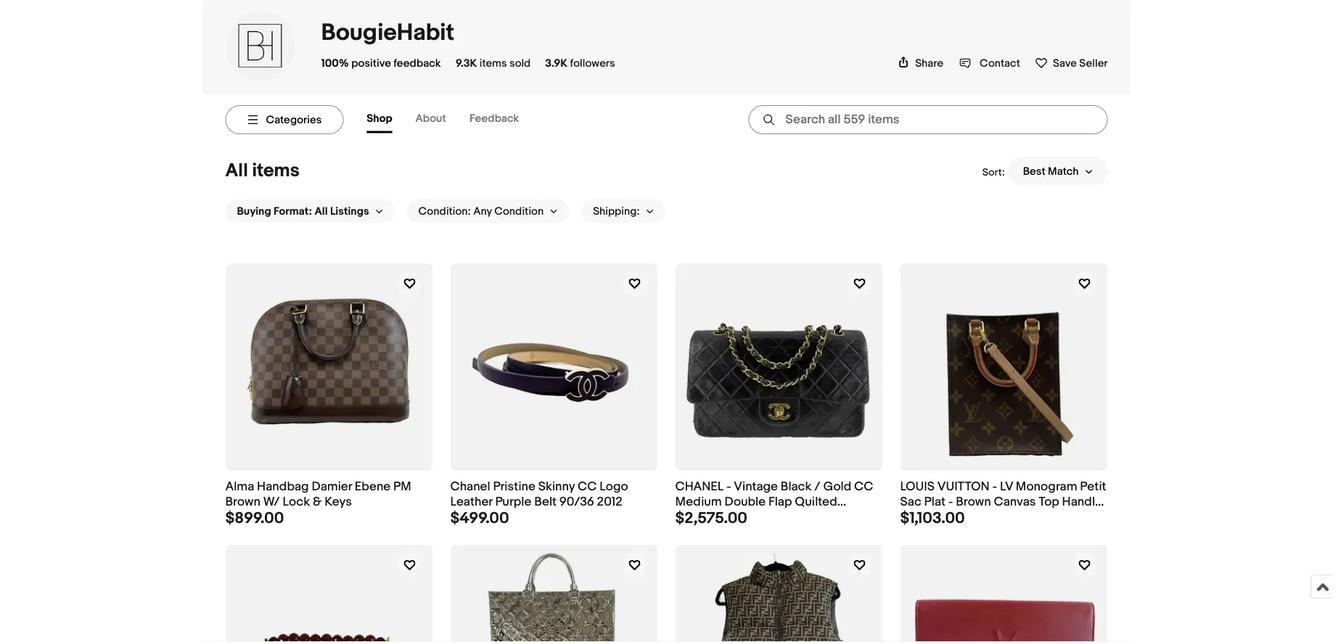 Task type: locate. For each thing, give the bounding box(es) containing it.
alma handbag damier ebene pm  brown w/ lock & keys : quick view image
[[225, 263, 433, 471]]

save
[[1053, 57, 1077, 70]]

canvas
[[994, 494, 1036, 510]]

all items
[[225, 160, 300, 182]]

all up buying
[[225, 160, 248, 182]]

match
[[1048, 165, 1079, 178]]

tab list
[[367, 106, 542, 133]]

crossbody
[[737, 509, 800, 525]]

$1,103.00
[[900, 509, 965, 528]]

1 horizontal spatial all
[[315, 205, 328, 218]]

condition: any condition button
[[407, 200, 570, 223]]

/
[[814, 479, 820, 495], [728, 509, 734, 525]]

cc right gold
[[854, 479, 873, 495]]

cc
[[578, 479, 597, 495], [854, 479, 873, 495]]

all
[[225, 160, 248, 182], [315, 205, 328, 218]]

petit
[[1080, 479, 1106, 495]]

1 horizontal spatial items
[[480, 57, 507, 70]]

items up format:
[[252, 160, 300, 182]]

buying
[[237, 205, 271, 218]]

chanel pristine skinny cc logo leather purple belt 90/36 2012 button
[[450, 479, 658, 510]]

1 horizontal spatial /
[[814, 479, 820, 495]]

chanel pristine skinny cc logo leather purple belt 90/36 2012 : quick view image
[[450, 263, 658, 471]]

buying format: all listings button
[[225, 200, 395, 223]]

2 cc from the left
[[854, 479, 873, 495]]

items for 9.3k
[[480, 57, 507, 70]]

0 horizontal spatial brown
[[225, 494, 260, 510]]

shipping: button
[[581, 200, 666, 223]]

pristine
[[493, 479, 535, 495]]

flap
[[768, 494, 792, 510]]

- inside chanel - vintage black / gold cc medium double flap quilted shoulder / crossbody
[[726, 479, 731, 495]]

logo
[[600, 479, 628, 495]]

share button
[[898, 57, 944, 70]]

cc left the logo
[[578, 479, 597, 495]]

condition
[[494, 205, 544, 218]]

followers
[[570, 57, 615, 70]]

brown inside louis vuitton - lv monogram petit sac plat - brown canvas top handle w/ strap
[[956, 494, 991, 510]]

alma handbag damier ebene pm brown w/ lock & keys button
[[225, 479, 433, 510]]

brown
[[225, 494, 260, 510], [956, 494, 991, 510]]

contact link
[[959, 57, 1020, 70]]

sac
[[900, 494, 922, 510]]

w/
[[900, 509, 915, 525]]

&
[[313, 494, 322, 510]]

items
[[480, 57, 507, 70], [252, 160, 300, 182]]

save seller
[[1053, 57, 1108, 70]]

1 vertical spatial items
[[252, 160, 300, 182]]

1 brown from the left
[[225, 494, 260, 510]]

contact
[[980, 57, 1020, 70]]

damier
[[312, 479, 352, 495]]

1 vertical spatial /
[[728, 509, 734, 525]]

0 vertical spatial items
[[480, 57, 507, 70]]

skinny
[[538, 479, 575, 495]]

items left sold
[[480, 57, 507, 70]]

all right format:
[[315, 205, 328, 218]]

-
[[726, 479, 731, 495], [992, 479, 997, 495], [948, 494, 953, 510]]

9.3k items sold
[[456, 57, 531, 70]]

3.9k followers
[[545, 57, 615, 70]]

alma
[[225, 479, 254, 495]]

plat
[[924, 494, 946, 510]]

all inside popup button
[[315, 205, 328, 218]]

0 horizontal spatial items
[[252, 160, 300, 182]]

lv
[[1000, 479, 1013, 495]]

louis
[[900, 479, 935, 495]]

brown left w/
[[225, 494, 260, 510]]

handbag
[[257, 479, 309, 495]]

$2,575.00
[[675, 509, 747, 528]]

brown left lv
[[956, 494, 991, 510]]

fendi reversible printed reversible gilet brown jacket kids 12y adult xs : quick view image
[[675, 545, 883, 642]]

$499.00
[[450, 509, 509, 528]]

chanel - vintage black / gold cc medium double flap quilted shoulder / crossbody : quick view image
[[675, 263, 883, 471]]

/ right the shoulder
[[728, 509, 734, 525]]

1 cc from the left
[[578, 479, 597, 495]]

1 horizontal spatial cc
[[854, 479, 873, 495]]

feedback
[[393, 57, 441, 70]]

sold
[[509, 57, 531, 70]]

/ left gold
[[814, 479, 820, 495]]

handle
[[1062, 494, 1102, 510]]

categories
[[266, 113, 322, 126]]

0 horizontal spatial cc
[[578, 479, 597, 495]]

saint laurent belle de jour clutch : quick view image
[[900, 545, 1108, 642]]

categories button
[[225, 105, 343, 134]]

2 brown from the left
[[956, 494, 991, 510]]

any
[[473, 205, 492, 218]]

- left "vintage"
[[726, 479, 731, 495]]

0 vertical spatial all
[[225, 160, 248, 182]]

0 horizontal spatial -
[[726, 479, 731, 495]]

90/36
[[559, 494, 594, 510]]

- left lv
[[992, 479, 997, 495]]

3.9k
[[545, 57, 568, 70]]

tab list containing shop
[[367, 106, 542, 133]]

1 horizontal spatial brown
[[956, 494, 991, 510]]

0 horizontal spatial all
[[225, 160, 248, 182]]

9.3k
[[456, 57, 477, 70]]

louis vuitton - lv monogram petit sac plat - brown canvas top handle w/ strap button
[[900, 479, 1108, 525]]

chanel - vintage black / gold cc medium double flap quilted shoulder / crossbody
[[675, 479, 873, 525]]

- right plat
[[948, 494, 953, 510]]

1 vertical spatial all
[[315, 205, 328, 218]]

feedback
[[470, 112, 519, 125]]



Task type: describe. For each thing, give the bounding box(es) containing it.
best match
[[1023, 165, 1079, 178]]

about
[[416, 112, 446, 125]]

Search all 559 items field
[[749, 105, 1108, 134]]

buying format: all listings
[[237, 205, 369, 218]]

shoulder
[[675, 509, 725, 525]]

leather
[[450, 494, 493, 510]]

bougiehabit link
[[321, 19, 454, 47]]

sort:
[[982, 166, 1005, 179]]

1 horizontal spatial -
[[948, 494, 953, 510]]

save seller button
[[1035, 54, 1108, 70]]

seller
[[1079, 57, 1108, 70]]

cc inside chanel pristine skinny cc logo leather purple belt 90/36 2012
[[578, 479, 597, 495]]

items for all
[[252, 160, 300, 182]]

medium
[[675, 494, 722, 510]]

alma handbag damier ebene pm brown w/ lock & keys
[[225, 479, 411, 510]]

louis vuitton monogram miroir sac plat silver patent tote bag rare : quick view image
[[450, 545, 658, 642]]

2012
[[597, 494, 623, 510]]

louis vuitton - lv monogram petit sac plat - brown canvas top handle w/ strap : quick view image
[[900, 263, 1108, 471]]

$899.00
[[225, 509, 284, 528]]

0 horizontal spatial /
[[728, 509, 734, 525]]

condition:
[[418, 205, 471, 218]]

w/
[[263, 494, 280, 510]]

2 horizontal spatial -
[[992, 479, 997, 495]]

bougiehabit
[[321, 19, 454, 47]]

monogram
[[1016, 479, 1077, 495]]

chanel pristine skinny cc logo leather purple belt 90/36 2012
[[450, 479, 628, 510]]

best match button
[[1009, 157, 1108, 186]]

100% positive feedback
[[321, 57, 441, 70]]

vintage
[[734, 479, 778, 495]]

strap
[[918, 509, 948, 525]]

best
[[1023, 165, 1046, 178]]

bougiehabit image
[[225, 11, 295, 80]]

chanel
[[450, 479, 490, 495]]

gold
[[823, 479, 851, 495]]

purple
[[495, 494, 531, 510]]

ebene
[[355, 479, 391, 495]]

double
[[725, 494, 766, 510]]

shop
[[367, 112, 392, 125]]

condition: any condition
[[418, 205, 544, 218]]

0 vertical spatial /
[[814, 479, 820, 495]]

keys
[[325, 494, 352, 510]]

vuitton
[[938, 479, 990, 495]]

100%
[[321, 57, 349, 70]]

pm
[[393, 479, 411, 495]]

chanel - collection 29 - vintage faceted bead multi layered  red bracelet : quick view image
[[225, 545, 433, 642]]

listings
[[330, 205, 369, 218]]

chanel
[[675, 479, 724, 495]]

quilted
[[795, 494, 837, 510]]

louis vuitton - lv monogram petit sac plat - brown canvas top handle w/ strap
[[900, 479, 1106, 525]]

share
[[915, 57, 944, 70]]

lock
[[283, 494, 310, 510]]

brown inside alma handbag damier ebene pm brown w/ lock & keys
[[225, 494, 260, 510]]

belt
[[534, 494, 557, 510]]

shipping:
[[593, 205, 640, 218]]

top
[[1039, 494, 1059, 510]]

format:
[[274, 205, 312, 218]]

chanel - vintage black / gold cc medium double flap quilted shoulder / crossbody button
[[675, 479, 883, 525]]

cc inside chanel - vintage black / gold cc medium double flap quilted shoulder / crossbody
[[854, 479, 873, 495]]

black
[[781, 479, 812, 495]]

positive
[[351, 57, 391, 70]]



Task type: vqa. For each thing, say whether or not it's contained in the screenshot.
All to the bottom
yes



